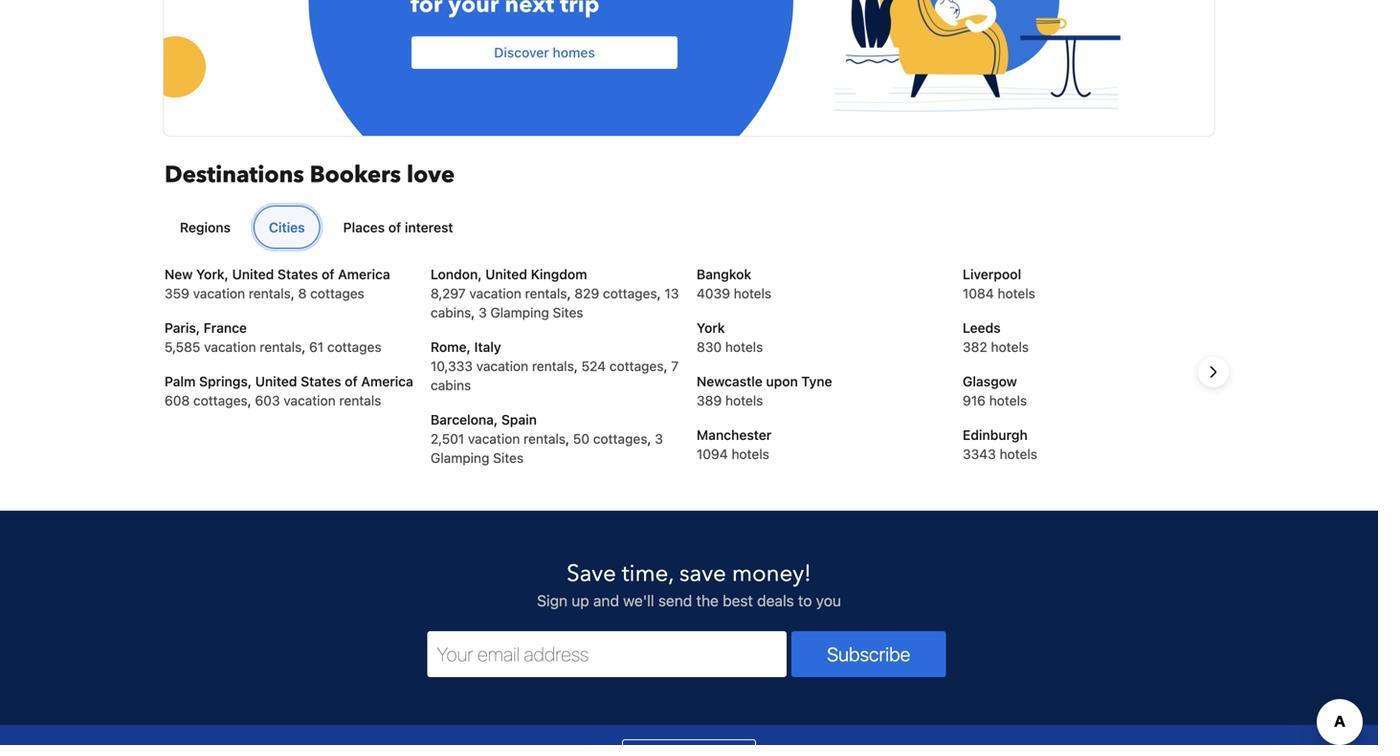 Task type: locate. For each thing, give the bounding box(es) containing it.
cabins for 7 cabins
[[431, 378, 471, 394]]

8,297
[[431, 286, 466, 302]]

0 vertical spatial america
[[338, 267, 390, 283]]

united up 359 vacation rentals "link"
[[232, 267, 274, 283]]

3 inside 3 glamping sites
[[655, 431, 664, 447]]

deals
[[758, 592, 795, 611]]

region
[[149, 265, 1230, 480]]

cottages left 7
[[610, 359, 664, 374]]

sites inside 3 glamping sites
[[493, 451, 524, 466]]

glamping down "8,297 vacation rentals" link
[[491, 305, 549, 321]]

cabins inside 7 cabins
[[431, 378, 471, 394]]

of up 8 cottages link
[[322, 267, 335, 283]]

rentals down kingdom
[[525, 286, 567, 302]]

america for rentals
[[361, 374, 414, 390]]

1 vertical spatial of
[[322, 267, 335, 283]]

america inside palm springs, united states of america 608 cottages , 603 vacation rentals
[[361, 374, 414, 390]]

rentals inside palm springs, united states of america 608 cottages , 603 vacation rentals
[[339, 393, 382, 409]]

hotels for liverpool
[[998, 286, 1036, 302]]

kingdom
[[531, 267, 588, 283]]

389
[[697, 393, 722, 409]]

cabins for 13 cabins
[[431, 305, 471, 321]]

united up 603
[[255, 374, 297, 390]]

hotels inside manchester 1094 hotels
[[732, 447, 770, 463]]

up
[[572, 592, 590, 611]]

america up 8 cottages link
[[338, 267, 390, 283]]

1 horizontal spatial sites
[[553, 305, 584, 321]]

608
[[165, 393, 190, 409]]

save
[[680, 559, 727, 590]]

hotels right 830 at the top
[[726, 340, 764, 355]]

united inside "new york, united states of america 359 vacation rentals , 8 cottages"
[[232, 267, 274, 283]]

rentals down 'new york, united states of america' link on the left of page
[[249, 286, 291, 302]]

region containing new york, united states of america
[[149, 265, 1230, 480]]

0 vertical spatial sites
[[553, 305, 584, 321]]

vacation down france
[[204, 340, 256, 355]]

rentals inside "new york, united states of america 359 vacation rentals , 8 cottages"
[[249, 286, 291, 302]]

hotels down glasgow
[[990, 393, 1028, 409]]

hotels inside liverpool 1084 hotels
[[998, 286, 1036, 302]]

2,501
[[431, 431, 465, 447]]

united
[[232, 267, 274, 283], [486, 267, 528, 283], [255, 374, 297, 390]]

2 cabins from the top
[[431, 378, 471, 394]]

cabins inside 13 cabins
[[431, 305, 471, 321]]

0 vertical spatial states
[[278, 267, 318, 283]]

0 horizontal spatial glamping
[[431, 451, 490, 466]]

sites down 829
[[553, 305, 584, 321]]

, inside "new york, united states of america 359 vacation rentals , 8 cottages"
[[291, 286, 295, 302]]

cabins down 10,333
[[431, 378, 471, 394]]

subscribe button
[[792, 632, 947, 678]]

york,
[[196, 267, 229, 283]]

cottages left 13
[[603, 286, 658, 302]]

leeds 382 hotels
[[963, 320, 1029, 355]]

, left 1094
[[648, 431, 652, 447]]

cabins down 8,297
[[431, 305, 471, 321]]

regions button
[[165, 206, 246, 249]]

0 vertical spatial cabins
[[431, 305, 471, 321]]

cabins
[[431, 305, 471, 321], [431, 378, 471, 394]]

0 vertical spatial 3
[[479, 305, 487, 321]]

america
[[338, 267, 390, 283], [361, 374, 414, 390]]

1084
[[963, 286, 995, 302]]

hotels inside "leeds 382 hotels"
[[992, 340, 1029, 355]]

608 cottages link
[[165, 393, 248, 409]]

hotels inside edinburgh 3343 hotels
[[1000, 447, 1038, 463]]

of down 61 cottages link
[[345, 374, 358, 390]]

states inside palm springs, united states of america 608 cottages , 603 vacation rentals
[[301, 374, 341, 390]]

liverpool
[[963, 267, 1022, 283]]

love
[[407, 159, 455, 191]]

vacation down "italy"
[[477, 359, 529, 374]]

0 vertical spatial glamping
[[491, 305, 549, 321]]

united inside palm springs, united states of america 608 cottages , 603 vacation rentals
[[255, 374, 297, 390]]

of
[[389, 220, 401, 236], [322, 267, 335, 283], [345, 374, 358, 390]]

359
[[165, 286, 190, 302]]

america inside "new york, united states of america 359 vacation rentals , 8 cottages"
[[338, 267, 390, 283]]

of right places
[[389, 220, 401, 236]]

save time, save money! footer
[[0, 510, 1379, 746]]

, left 61
[[302, 340, 306, 355]]

, left 8
[[291, 286, 295, 302]]

hotels down the leeds
[[992, 340, 1029, 355]]

cities
[[269, 220, 305, 236]]

1 vertical spatial cabins
[[431, 378, 471, 394]]

hotels down edinburgh
[[1000, 447, 1038, 463]]

glasgow 916 hotels
[[963, 374, 1028, 409]]

tab list containing regions
[[157, 206, 1214, 250]]

tab list
[[157, 206, 1214, 250]]

hotels down the manchester
[[732, 447, 770, 463]]

new
[[165, 267, 193, 283]]

hotels for glasgow
[[990, 393, 1028, 409]]

barcelona,
[[431, 412, 498, 428]]

1 horizontal spatial 3
[[655, 431, 664, 447]]

manchester 1094 hotels
[[697, 428, 772, 463]]

hotels inside the glasgow 916 hotels
[[990, 393, 1028, 409]]

8,297 vacation rentals link
[[431, 286, 567, 302]]

vacation down york,
[[193, 286, 245, 302]]

cottages right 8
[[310, 286, 365, 302]]

Your email address email field
[[428, 632, 787, 678]]

hotels down bangkok
[[734, 286, 772, 302]]

cottages
[[310, 286, 365, 302], [603, 286, 658, 302], [327, 340, 382, 355], [610, 359, 664, 374], [193, 393, 248, 409], [594, 431, 648, 447]]

states up 8
[[278, 267, 318, 283]]

1 vertical spatial sites
[[493, 451, 524, 466]]

destinations
[[165, 159, 304, 191]]

of inside palm springs, united states of america 608 cottages , 603 vacation rentals
[[345, 374, 358, 390]]

1 cabins from the top
[[431, 305, 471, 321]]

cottages right 61
[[327, 340, 382, 355]]

0 vertical spatial 3 glamping sites link
[[479, 305, 584, 321]]

cottages down the springs,
[[193, 393, 248, 409]]

glamping
[[491, 305, 549, 321], [431, 451, 490, 466]]

america for cottages
[[338, 267, 390, 283]]

rentals down 61 cottages link
[[339, 393, 382, 409]]

vacation inside palm springs, united states of america 608 cottages , 603 vacation rentals
[[284, 393, 336, 409]]

3 glamping sites link down spain
[[431, 431, 664, 466]]

york 830 hotels
[[697, 320, 764, 355]]

sites
[[553, 305, 584, 321], [493, 451, 524, 466]]

glamping inside 3 glamping sites
[[431, 451, 490, 466]]

, left 7
[[664, 359, 668, 374]]

of inside "button"
[[389, 220, 401, 236]]

discover
[[494, 45, 549, 60]]

7
[[672, 359, 679, 374]]

hotels down the 'liverpool' on the right top
[[998, 286, 1036, 302]]

603 vacation rentals link
[[255, 393, 382, 409]]

hotels for york
[[726, 340, 764, 355]]

61 cottages link
[[309, 340, 382, 355]]

liverpool 1084 hotels
[[963, 267, 1036, 302]]

cities button
[[254, 206, 320, 249]]

830
[[697, 340, 722, 355]]

1 vertical spatial 3 glamping sites link
[[431, 431, 664, 466]]

hotels down newcastle
[[726, 393, 764, 409]]

hotels
[[734, 286, 772, 302], [998, 286, 1036, 302], [726, 340, 764, 355], [992, 340, 1029, 355], [726, 393, 764, 409], [990, 393, 1028, 409], [732, 447, 770, 463], [1000, 447, 1038, 463]]

states
[[278, 267, 318, 283], [301, 374, 341, 390]]

united for palm springs, united states of america 608 cottages , 603 vacation rentals
[[255, 374, 297, 390]]

0 horizontal spatial sites
[[493, 451, 524, 466]]

time,
[[622, 559, 674, 590]]

, left "50" on the left bottom of the page
[[566, 431, 570, 447]]

1 vertical spatial states
[[301, 374, 341, 390]]

, left 603
[[248, 393, 252, 409]]

america down 61 cottages link
[[361, 374, 414, 390]]

upon
[[767, 374, 798, 390]]

0 vertical spatial of
[[389, 220, 401, 236]]

603
[[255, 393, 280, 409]]

1 vertical spatial glamping
[[431, 451, 490, 466]]

states up the 603 vacation rentals link on the left bottom
[[301, 374, 341, 390]]

2 horizontal spatial of
[[389, 220, 401, 236]]

2 vertical spatial of
[[345, 374, 358, 390]]

50 cottages link
[[573, 431, 648, 447]]

bangkok
[[697, 267, 752, 283]]

8
[[298, 286, 307, 302]]

london,
[[431, 267, 482, 283]]

bangkok 4039 hotels
[[697, 267, 772, 302]]

1 vertical spatial america
[[361, 374, 414, 390]]

the
[[697, 592, 719, 611]]

hotels inside 'bangkok 4039 hotels'
[[734, 286, 772, 302]]

0 horizontal spatial of
[[322, 267, 335, 283]]

50
[[573, 431, 590, 447]]

1094
[[697, 447, 728, 463]]

3 glamping sites link down 8,297 vacation rentals , 829 cottages ,
[[479, 305, 584, 321]]

1 horizontal spatial glamping
[[491, 305, 549, 321]]

hotels inside newcastle upon tyne 389 hotels
[[726, 393, 764, 409]]

61
[[309, 340, 324, 355]]

vacation down palm springs, united states of america link
[[284, 393, 336, 409]]

states for vacation
[[301, 374, 341, 390]]

3 down "8,297 vacation rentals" link
[[479, 305, 487, 321]]

rentals up palm springs, united states of america link
[[260, 340, 302, 355]]

rome, italy
[[431, 340, 501, 355]]

rentals left "524"
[[532, 359, 574, 374]]

4039
[[697, 286, 731, 302]]

1 horizontal spatial of
[[345, 374, 358, 390]]

newcastle
[[697, 374, 763, 390]]

3 right 50 cottages link
[[655, 431, 664, 447]]

1 vertical spatial 3
[[655, 431, 664, 447]]

palm
[[165, 374, 196, 390]]

, inside palm springs, united states of america 608 cottages , 603 vacation rentals
[[248, 393, 252, 409]]

13 cabins
[[431, 286, 679, 321]]

sites down the 2,501 vacation rentals link
[[493, 451, 524, 466]]

next content image
[[1203, 361, 1226, 384]]

hotels inside york 830 hotels
[[726, 340, 764, 355]]

of inside "new york, united states of america 359 vacation rentals , 8 cottages"
[[322, 267, 335, 283]]

destinations bookers love
[[165, 159, 455, 191]]

glamping down 2,501
[[431, 451, 490, 466]]

rentals
[[249, 286, 291, 302], [525, 286, 567, 302], [260, 340, 302, 355], [532, 359, 574, 374], [339, 393, 382, 409], [524, 431, 566, 447]]

states inside "new york, united states of america 359 vacation rentals , 8 cottages"
[[278, 267, 318, 283]]



Task type: describe. For each thing, give the bounding box(es) containing it.
13 cabins link
[[431, 286, 679, 321]]

glasgow
[[963, 374, 1018, 390]]

you
[[817, 592, 842, 611]]

barcelona, spain
[[431, 412, 537, 428]]

, left 13
[[658, 286, 661, 302]]

send
[[659, 592, 693, 611]]

edinburgh
[[963, 428, 1028, 443]]

vacation inside the paris, france 5,585 vacation rentals , 61 cottages
[[204, 340, 256, 355]]

and
[[594, 592, 620, 611]]

hotels for bangkok
[[734, 286, 772, 302]]

vacation down the barcelona, spain
[[468, 431, 520, 447]]

10,333
[[431, 359, 473, 374]]

, inside the paris, france 5,585 vacation rentals , 61 cottages
[[302, 340, 306, 355]]

leeds
[[963, 320, 1001, 336]]

5,585 vacation rentals link
[[165, 340, 302, 355]]

cottages right "50" on the left bottom of the page
[[594, 431, 648, 447]]

paris,
[[165, 320, 200, 336]]

subscribe
[[828, 644, 911, 666]]

bookers
[[310, 159, 401, 191]]

places
[[343, 220, 385, 236]]

sign
[[537, 592, 568, 611]]

916
[[963, 393, 986, 409]]

palm springs, united states of america 608 cottages , 603 vacation rentals
[[165, 374, 414, 409]]

london, united kingdom link
[[431, 267, 588, 283]]

york
[[697, 320, 725, 336]]

829
[[575, 286, 600, 302]]

newcastle upon tyne 389 hotels
[[697, 374, 833, 409]]

new york, united states of america 359 vacation rentals , 8 cottages
[[165, 267, 390, 302]]

of for rentals
[[345, 374, 358, 390]]

vacation inside "new york, united states of america 359 vacation rentals , 8 cottages"
[[193, 286, 245, 302]]

cottages inside palm springs, united states of america 608 cottages , 603 vacation rentals
[[193, 393, 248, 409]]

barcelona, spain link
[[431, 412, 537, 428]]

, down "8,297 vacation rentals" link
[[471, 305, 475, 321]]

2,501 vacation rentals link
[[431, 431, 566, 447]]

homes
[[553, 45, 595, 60]]

palm springs, united states of america link
[[165, 374, 414, 390]]

rome, italy link
[[431, 340, 501, 355]]

3 glamping sites
[[431, 431, 664, 466]]

829 cottages link
[[575, 286, 658, 302]]

states for 8
[[278, 267, 318, 283]]

places of interest
[[343, 220, 453, 236]]

vacation down london, united kingdom
[[470, 286, 522, 302]]

places of interest button
[[328, 206, 469, 249]]

382
[[963, 340, 988, 355]]

359 vacation rentals link
[[165, 286, 291, 302]]

discover homes link
[[145, 0, 1215, 216]]

7 cabins link
[[431, 359, 679, 394]]

save
[[567, 559, 617, 590]]

rentals down spain
[[524, 431, 566, 447]]

money!
[[732, 559, 812, 590]]

france
[[204, 320, 247, 336]]

spain
[[502, 412, 537, 428]]

rentals inside the paris, france 5,585 vacation rentals , 61 cottages
[[260, 340, 302, 355]]

13
[[665, 286, 679, 302]]

, left "524"
[[574, 359, 578, 374]]

of for cottages
[[322, 267, 335, 283]]

united up "8,297 vacation rentals" link
[[486, 267, 528, 283]]

0 horizontal spatial 3
[[479, 305, 487, 321]]

, left 829
[[567, 286, 571, 302]]

interest
[[405, 220, 453, 236]]

regions
[[180, 220, 231, 236]]

hotels for leeds
[[992, 340, 1029, 355]]

paris, france 5,585 vacation rentals , 61 cottages
[[165, 320, 382, 355]]

hotels for manchester
[[732, 447, 770, 463]]

springs,
[[199, 374, 252, 390]]

manchester
[[697, 428, 772, 443]]

cottages inside the paris, france 5,585 vacation rentals , 61 cottages
[[327, 340, 382, 355]]

best
[[723, 592, 754, 611]]

united for new york, united states of america 359 vacation rentals , 8 cottages
[[232, 267, 274, 283]]

edinburgh 3343 hotels
[[963, 428, 1038, 463]]

, 3 glamping sites
[[471, 305, 584, 321]]

524
[[582, 359, 606, 374]]

cottages inside "new york, united states of america 359 vacation rentals , 8 cottages"
[[310, 286, 365, 302]]

tyne
[[802, 374, 833, 390]]

hotels for edinburgh
[[1000, 447, 1038, 463]]

5,585
[[165, 340, 201, 355]]

8,297 vacation rentals , 829 cottages ,
[[431, 286, 665, 302]]

rome,
[[431, 340, 471, 355]]

10,333 vacation rentals link
[[431, 359, 574, 374]]

2,501 vacation rentals , 50 cottages ,
[[431, 431, 655, 447]]

discover homes
[[494, 45, 595, 60]]

new york, united states of america link
[[165, 267, 390, 283]]

save time, save money! sign up and we'll send the best deals to you
[[537, 559, 842, 611]]

london, united kingdom
[[431, 267, 588, 283]]

10,333 vacation rentals , 524 cottages ,
[[431, 359, 672, 374]]

paris, france link
[[165, 320, 247, 336]]

we'll
[[624, 592, 655, 611]]



Task type: vqa. For each thing, say whether or not it's contained in the screenshot.
Paris, France 5,585 vacation rentals , 61 cottages
yes



